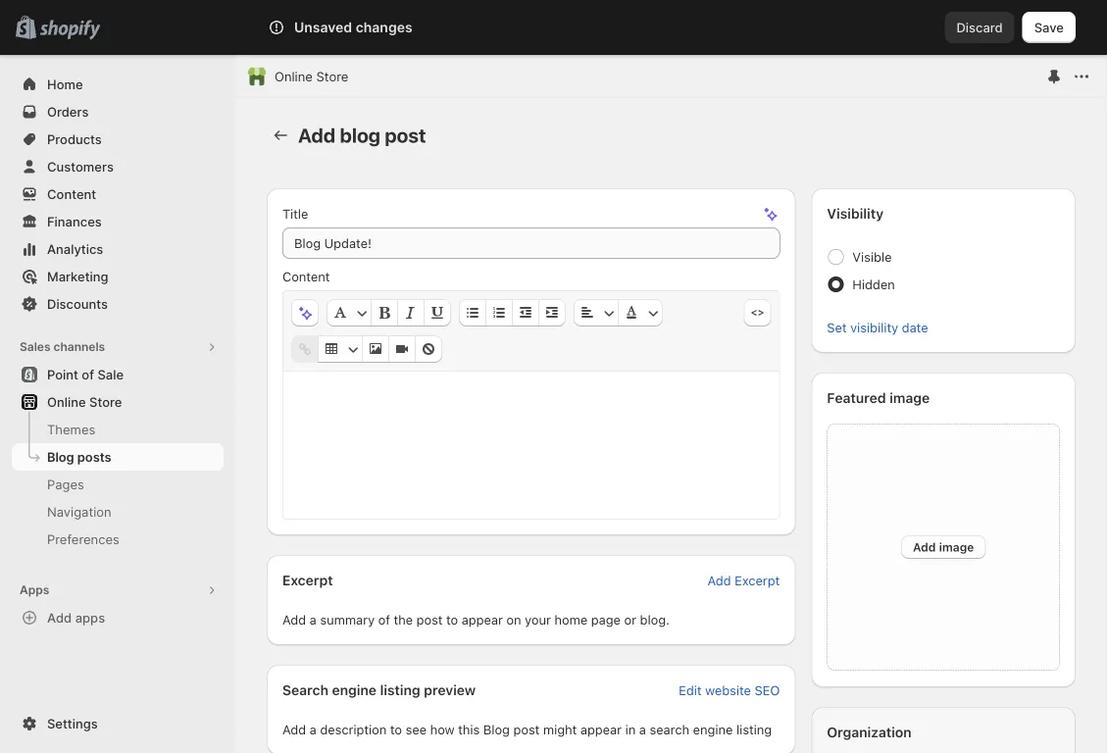 Task type: describe. For each thing, give the bounding box(es) containing it.
sales channels button
[[12, 333, 224, 361]]

point of sale link
[[12, 361, 224, 388]]

settings
[[47, 716, 98, 731]]

search button
[[269, 12, 838, 43]]

search
[[301, 20, 343, 35]]

discounts
[[47, 296, 108, 311]]

orders link
[[12, 98, 224, 126]]

of
[[82, 367, 94, 382]]

analytics link
[[12, 235, 224, 263]]

save
[[1034, 20, 1064, 35]]

channels
[[53, 340, 105, 354]]

0 vertical spatial online store link
[[275, 67, 348, 86]]

unsaved changes
[[294, 19, 412, 36]]

preferences link
[[12, 526, 224, 553]]

add
[[47, 610, 72, 625]]

apps button
[[12, 577, 224, 604]]

content
[[47, 186, 96, 202]]

0 horizontal spatial online
[[47, 394, 86, 409]]

themes
[[47, 422, 95, 437]]

blog posts
[[47, 449, 111, 464]]

point of sale
[[47, 367, 124, 382]]

online store image
[[247, 67, 267, 86]]

0 vertical spatial online
[[275, 69, 313, 84]]

discard button
[[945, 12, 1015, 43]]

pages
[[47, 477, 84, 492]]

navigation link
[[12, 498, 224, 526]]

point
[[47, 367, 78, 382]]

marketing link
[[12, 263, 224, 290]]

posts
[[77, 449, 111, 464]]

pages link
[[12, 471, 224, 498]]



Task type: vqa. For each thing, say whether or not it's contained in the screenshot.
content
yes



Task type: locate. For each thing, give the bounding box(es) containing it.
discounts link
[[12, 290, 224, 318]]

1 vertical spatial online
[[47, 394, 86, 409]]

online store link
[[275, 67, 348, 86], [12, 388, 224, 416]]

online store down "point of sale" at the left of page
[[47, 394, 122, 409]]

analytics
[[47, 241, 103, 256]]

online down point
[[47, 394, 86, 409]]

1 vertical spatial online store link
[[12, 388, 224, 416]]

save button
[[1022, 12, 1076, 43]]

store down sale
[[89, 394, 122, 409]]

1 horizontal spatial online store
[[275, 69, 348, 84]]

navigation
[[47, 504, 111, 519]]

store
[[316, 69, 348, 84], [89, 394, 122, 409]]

0 vertical spatial store
[[316, 69, 348, 84]]

sales channels
[[20, 340, 105, 354]]

blog
[[47, 449, 74, 464]]

1 horizontal spatial store
[[316, 69, 348, 84]]

add apps button
[[12, 604, 224, 631]]

shopify image
[[39, 20, 100, 40]]

sale
[[97, 367, 124, 382]]

home
[[47, 76, 83, 92]]

preferences
[[47, 531, 119, 547]]

0 horizontal spatial online store
[[47, 394, 122, 409]]

products link
[[12, 126, 224, 153]]

customers link
[[12, 153, 224, 180]]

1 horizontal spatial online store link
[[275, 67, 348, 86]]

products
[[47, 131, 102, 147]]

1 vertical spatial online store
[[47, 394, 122, 409]]

blog posts link
[[12, 443, 224, 471]]

1 horizontal spatial online
[[275, 69, 313, 84]]

online right online store "icon"
[[275, 69, 313, 84]]

themes link
[[12, 416, 224, 443]]

customers
[[47, 159, 114, 174]]

home link
[[12, 71, 224, 98]]

orders
[[47, 104, 89, 119]]

online
[[275, 69, 313, 84], [47, 394, 86, 409]]

online store link down sale
[[12, 388, 224, 416]]

store down unsaved
[[316, 69, 348, 84]]

apps
[[20, 583, 49, 597]]

online store down "search"
[[275, 69, 348, 84]]

online store
[[275, 69, 348, 84], [47, 394, 122, 409]]

0 vertical spatial online store
[[275, 69, 348, 84]]

sales
[[20, 340, 51, 354]]

changes
[[356, 19, 412, 36]]

0 horizontal spatial store
[[89, 394, 122, 409]]

finances link
[[12, 208, 224, 235]]

0 horizontal spatial online store link
[[12, 388, 224, 416]]

unsaved
[[294, 19, 352, 36]]

apps
[[75, 610, 105, 625]]

settings link
[[12, 710, 224, 737]]

content link
[[12, 180, 224, 208]]

finances
[[47, 214, 102, 229]]

online store link down "search"
[[275, 67, 348, 86]]

point of sale button
[[0, 361, 235, 388]]

marketing
[[47, 269, 108, 284]]

add apps
[[47, 610, 105, 625]]

discard
[[957, 20, 1003, 35]]

1 vertical spatial store
[[89, 394, 122, 409]]



